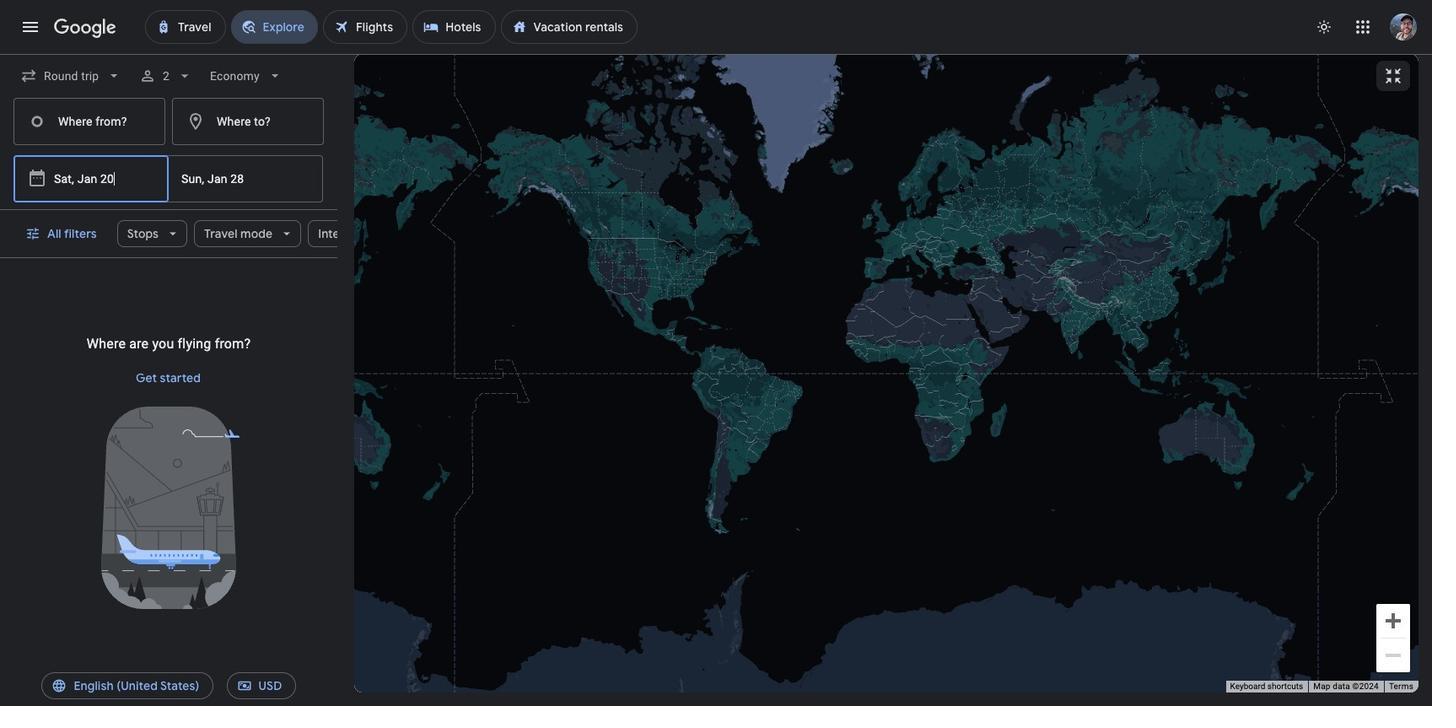 Task type: locate. For each thing, give the bounding box(es) containing it.
Where to? text field
[[172, 98, 324, 145]]

map region
[[354, 54, 1419, 693]]

filters form
[[0, 54, 337, 210]]

Departure text field
[[54, 156, 132, 202]]

None field
[[13, 61, 129, 91], [204, 61, 290, 91], [13, 61, 129, 91], [204, 61, 290, 91]]

main menu image
[[20, 17, 40, 37]]

loading results progress bar
[[0, 54, 1433, 57]]



Task type: vqa. For each thing, say whether or not it's contained in the screenshot.
loading results progress bar
yes



Task type: describe. For each thing, give the bounding box(es) containing it.
view smaller map image
[[1384, 66, 1404, 86]]

Where from? text field
[[13, 98, 165, 145]]

Return text field
[[181, 156, 266, 202]]

change appearance image
[[1304, 7, 1345, 47]]



